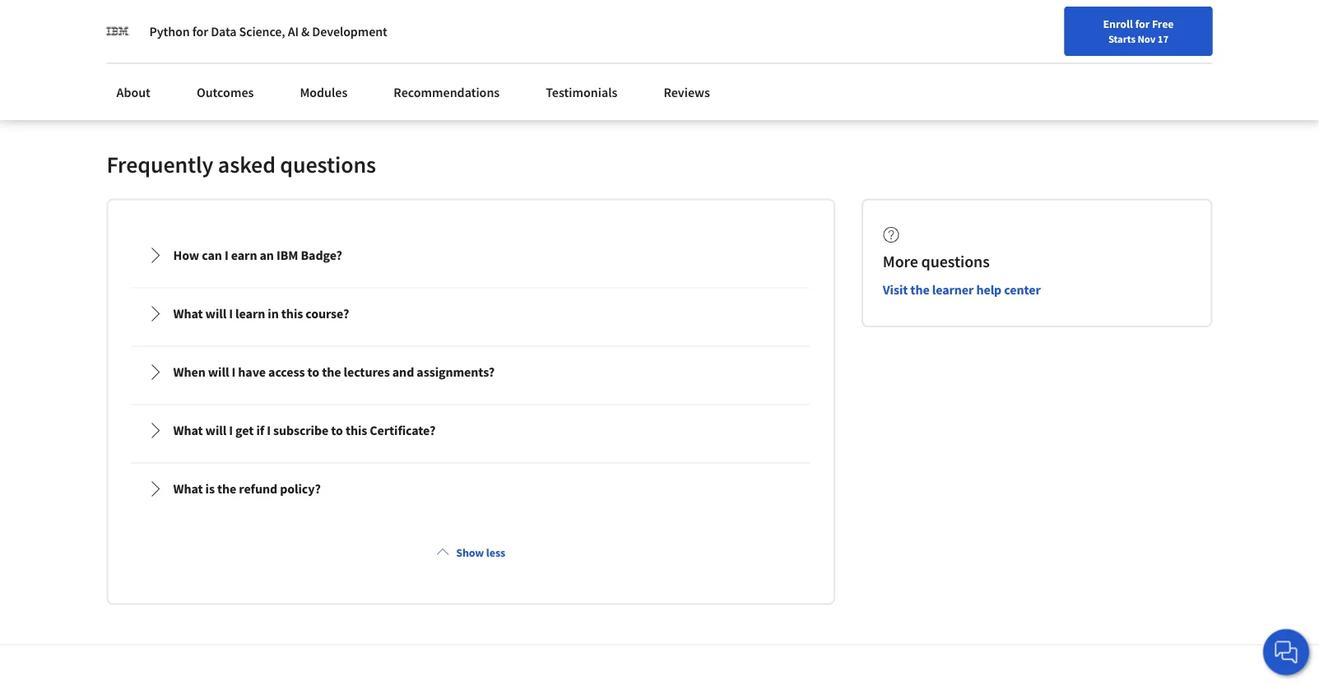 Task type: vqa. For each thing, say whether or not it's contained in the screenshot.
Show notifications icon
yes



Task type: locate. For each thing, give the bounding box(es) containing it.
to inside dropdown button
[[331, 423, 343, 440]]

english button
[[974, 33, 1074, 86]]

can
[[202, 248, 222, 264]]

0 horizontal spatial questions
[[280, 150, 376, 179]]

refund
[[239, 482, 278, 498]]

to right subscribe
[[331, 423, 343, 440]]

1 what from the top
[[173, 306, 203, 323]]

0 horizontal spatial for
[[192, 23, 208, 40]]

what inside dropdown button
[[173, 423, 203, 440]]

visit the learner help center link
[[883, 282, 1041, 299]]

find your new career
[[863, 52, 966, 67]]

3 what from the top
[[173, 482, 203, 498]]

more
[[883, 252, 919, 272]]

the
[[911, 282, 930, 299], [322, 365, 341, 381], [217, 482, 237, 498]]

to right access
[[308, 365, 320, 381]]

i for have
[[232, 365, 236, 381]]

0 horizontal spatial this
[[281, 306, 303, 323]]

0 vertical spatial opens in a new tab image
[[389, 342, 402, 355]]

for left 'data'
[[192, 23, 208, 40]]

list
[[128, 227, 814, 572]]

None search field
[[235, 43, 630, 76]]

i right if
[[267, 423, 271, 440]]

testimonials
[[546, 84, 618, 100]]

your
[[886, 52, 908, 67]]

this inside "dropdown button"
[[281, 306, 303, 323]]

development
[[312, 23, 388, 40]]

modules
[[300, 84, 348, 100]]

will left learn
[[206, 306, 227, 323]]

will inside dropdown button
[[206, 423, 227, 440]]

i left 'get'
[[229, 423, 233, 440]]

python for data science, ai & development
[[149, 23, 388, 40]]

will for get
[[206, 423, 227, 440]]

2 horizontal spatial the
[[911, 282, 930, 299]]

what up opens in a new tab icon
[[173, 306, 203, 323]]

the right is
[[217, 482, 237, 498]]

i inside what will i learn in this course? "dropdown button"
[[229, 306, 233, 323]]

what
[[173, 306, 203, 323], [173, 423, 203, 440], [173, 482, 203, 498]]

frequently
[[107, 150, 214, 179]]

1 horizontal spatial for
[[1136, 16, 1150, 31]]

1 horizontal spatial to
[[331, 423, 343, 440]]

what is the refund policy?
[[173, 482, 321, 498]]

0 horizontal spatial the
[[217, 482, 237, 498]]

i right can
[[225, 248, 229, 264]]

reviews
[[664, 84, 711, 100]]

when
[[173, 365, 206, 381]]

when will i have access to the lectures and assignments?
[[173, 365, 495, 381]]

will for learn
[[206, 306, 227, 323]]

0 vertical spatial the
[[911, 282, 930, 299]]

i
[[225, 248, 229, 264], [229, 306, 233, 323], [232, 365, 236, 381], [229, 423, 233, 440], [267, 423, 271, 440]]

i left have
[[232, 365, 236, 381]]

i inside how can i earn an ibm badge? dropdown button
[[225, 248, 229, 264]]

what is the refund policy? button
[[134, 467, 808, 513]]

1 vertical spatial this
[[346, 423, 367, 440]]

this left certificate?
[[346, 423, 367, 440]]

i for earn
[[225, 248, 229, 264]]

i inside when will i have access to the lectures and assignments? dropdown button
[[232, 365, 236, 381]]

this right in
[[281, 306, 303, 323]]

1 horizontal spatial this
[[346, 423, 367, 440]]

1 vertical spatial opens in a new tab image
[[355, 375, 368, 388]]

i left learn
[[229, 306, 233, 323]]

0 vertical spatial this
[[281, 306, 303, 323]]

this
[[281, 306, 303, 323], [346, 423, 367, 440]]

what for what will i learn in this course?
[[173, 306, 203, 323]]

will inside "dropdown button"
[[206, 306, 227, 323]]

2 what from the top
[[173, 423, 203, 440]]

0 vertical spatial what
[[173, 306, 203, 323]]

about
[[117, 84, 151, 100]]

coursera image
[[20, 46, 124, 73]]

new
[[911, 52, 932, 67]]

opens in a new tab image
[[164, 342, 177, 355]]

1 vertical spatial what
[[173, 423, 203, 440]]

how
[[173, 248, 199, 264]]

1 vertical spatial to
[[331, 423, 343, 440]]

outcomes link
[[187, 74, 264, 110]]

how can i earn an ibm badge? button
[[134, 233, 808, 279]]

what inside "dropdown button"
[[173, 306, 203, 323]]

career
[[934, 52, 966, 67]]

will right when
[[208, 365, 229, 381]]

what will i get if i subscribe to this certificate? button
[[134, 408, 808, 455]]

1 horizontal spatial questions
[[922, 252, 990, 272]]

subscribe
[[273, 423, 329, 440]]

ai
[[288, 23, 299, 40]]

visit the learner help center
[[883, 282, 1041, 299]]

when will i have access to the lectures and assignments? button
[[134, 350, 808, 396]]

2 vertical spatial the
[[217, 482, 237, 498]]

0 horizontal spatial to
[[308, 365, 320, 381]]

will
[[206, 306, 227, 323], [208, 365, 229, 381], [206, 423, 227, 440]]

in
[[268, 306, 279, 323]]

will left 'get'
[[206, 423, 227, 440]]

access
[[268, 365, 305, 381]]

to
[[308, 365, 320, 381], [331, 423, 343, 440]]

1 vertical spatial will
[[208, 365, 229, 381]]

nov
[[1138, 32, 1156, 45]]

what left is
[[173, 482, 203, 498]]

what left 'get'
[[173, 423, 203, 440]]

ibm
[[277, 248, 298, 264]]

english
[[1004, 51, 1044, 68]]

less
[[486, 546, 506, 561]]

for
[[1136, 16, 1150, 31], [192, 23, 208, 40]]

the left lectures
[[322, 365, 341, 381]]

starts
[[1109, 32, 1136, 45]]

assignments?
[[417, 365, 495, 381]]

frequently asked questions
[[107, 150, 376, 179]]

opens in a new tab image
[[389, 342, 402, 355], [355, 375, 368, 388]]

0 vertical spatial will
[[206, 306, 227, 323]]

learn
[[236, 306, 265, 323]]

i for learn
[[229, 306, 233, 323]]

will inside dropdown button
[[208, 365, 229, 381]]

banner navigation
[[13, 0, 463, 33]]

for inside enroll for free starts nov 17
[[1136, 16, 1150, 31]]

show less
[[456, 546, 506, 561]]

questions down the "modules"
[[280, 150, 376, 179]]

1 vertical spatial the
[[322, 365, 341, 381]]

opens in a new tab image up and
[[389, 342, 402, 355]]

2 vertical spatial what
[[173, 482, 203, 498]]

this inside dropdown button
[[346, 423, 367, 440]]

for up the nov
[[1136, 16, 1150, 31]]

what inside dropdown button
[[173, 482, 203, 498]]

badge?
[[301, 248, 342, 264]]

0 vertical spatial questions
[[280, 150, 376, 179]]

opens in a new tab image left and
[[355, 375, 368, 388]]

2 vertical spatial will
[[206, 423, 227, 440]]

get
[[236, 423, 254, 440]]

questions up 'learner' at the right of page
[[922, 252, 990, 272]]

0 vertical spatial to
[[308, 365, 320, 381]]

the right visit
[[911, 282, 930, 299]]

questions
[[280, 150, 376, 179], [922, 252, 990, 272]]



Task type: describe. For each thing, give the bounding box(es) containing it.
find
[[863, 52, 884, 67]]

is
[[206, 482, 215, 498]]

data
[[211, 23, 237, 40]]

earn
[[231, 248, 257, 264]]

certificate?
[[370, 423, 436, 440]]

to inside dropdown button
[[308, 365, 320, 381]]

about link
[[107, 74, 160, 110]]

ibm image
[[107, 20, 130, 43]]

how can i earn an ibm badge?
[[173, 248, 342, 264]]

1 vertical spatial questions
[[922, 252, 990, 272]]

and
[[393, 365, 414, 381]]

17
[[1158, 32, 1169, 45]]

science,
[[239, 23, 285, 40]]

enroll
[[1104, 16, 1134, 31]]

what for what is the refund policy?
[[173, 482, 203, 498]]

1 horizontal spatial opens in a new tab image
[[389, 342, 402, 355]]

free
[[1153, 16, 1175, 31]]

find your new career link
[[855, 49, 974, 70]]

asked
[[218, 150, 276, 179]]

1 horizontal spatial the
[[322, 365, 341, 381]]

help
[[977, 282, 1002, 299]]

chat with us image
[[1274, 640, 1300, 666]]

course?
[[306, 306, 349, 323]]

an
[[260, 248, 274, 264]]

visit
[[883, 282, 908, 299]]

what will i learn in this course?
[[173, 306, 349, 323]]

reviews link
[[654, 74, 720, 110]]

what will i get if i subscribe to this certificate?
[[173, 423, 436, 440]]

list containing how can i earn an ibm badge?
[[128, 227, 814, 572]]

what for what will i get if i subscribe to this certificate?
[[173, 423, 203, 440]]

python
[[149, 23, 190, 40]]

outcomes
[[197, 84, 254, 100]]

testimonials link
[[536, 74, 628, 110]]

learner
[[933, 282, 974, 299]]

show
[[456, 546, 484, 561]]

policy?
[[280, 482, 321, 498]]

for for enroll
[[1136, 16, 1150, 31]]

center
[[1005, 282, 1041, 299]]

recommendations link
[[384, 74, 510, 110]]

modules link
[[290, 74, 358, 110]]

&
[[301, 23, 310, 40]]

have
[[238, 365, 266, 381]]

for for python
[[192, 23, 208, 40]]

what will i learn in this course? button
[[134, 292, 808, 338]]

lectures
[[344, 365, 390, 381]]

i for get
[[229, 423, 233, 440]]

enroll for free starts nov 17
[[1104, 16, 1175, 45]]

if
[[256, 423, 264, 440]]

more questions
[[883, 252, 990, 272]]

will for have
[[208, 365, 229, 381]]

0 horizontal spatial opens in a new tab image
[[355, 375, 368, 388]]

show less button
[[430, 539, 512, 568]]

recommendations
[[394, 84, 500, 100]]

show notifications image
[[1098, 54, 1117, 73]]



